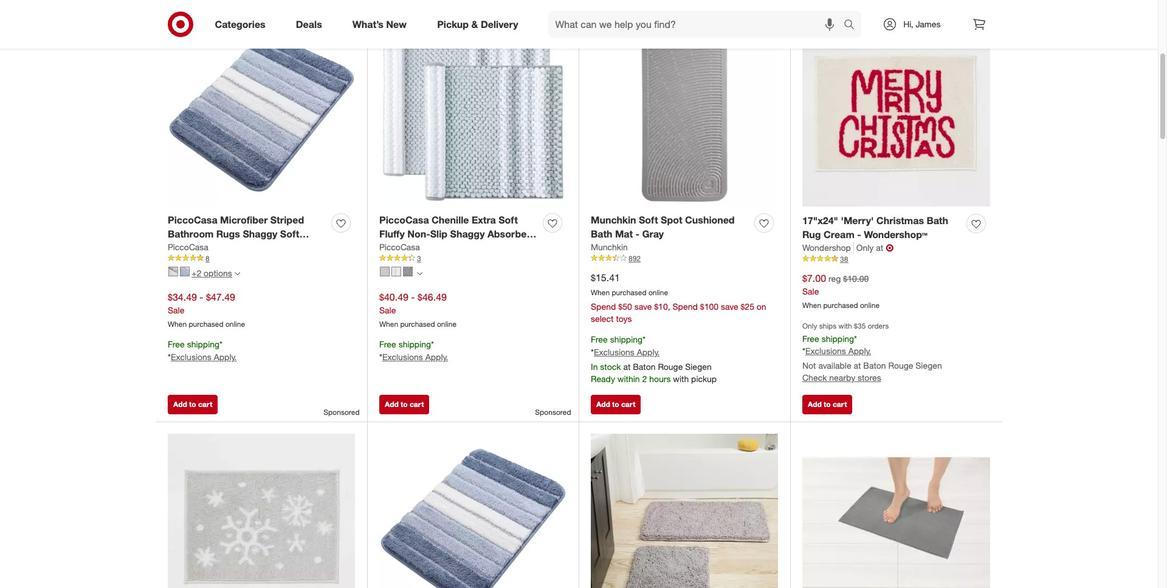 Task type: describe. For each thing, give the bounding box(es) containing it.
search button
[[839, 11, 868, 40]]

nearby
[[829, 373, 856, 383]]

thick
[[168, 242, 193, 254]]

rugs inside the piccocasa microfiber striped bathroom rugs shaggy soft thick and absorbent bath mat
[[216, 228, 240, 240]]

rugs inside piccocasa chenille extra soft fluffy non-slip shaggy absorbent area bath rugs set of 2
[[428, 242, 452, 254]]

- inside 17"x24" 'merry' christmas bath rug cream - wondershop™
[[857, 229, 861, 241]]

online inside $15.41 when purchased online spend $50 save $10, spend $100 save $25 on select toys
[[649, 288, 668, 297]]

online for 17"x24" 'merry' christmas bath rug cream - wondershop™
[[860, 301, 880, 310]]

christmas
[[877, 215, 924, 227]]

17"x24"
[[803, 215, 838, 227]]

slip
[[430, 228, 448, 240]]

sponsored for $40.49 - $46.49
[[535, 408, 571, 417]]

17"x24" 'merry' christmas bath rug cream - wondershop™ link
[[803, 214, 962, 242]]

hi,
[[904, 19, 914, 29]]

when for 17"x24" 'merry' christmas bath rug cream - wondershop™
[[803, 301, 822, 310]]

new
[[386, 18, 407, 30]]

search
[[839, 19, 868, 31]]

piccocasa for piccocasa microfiber striped bathroom rugs shaggy soft thick and absorbent bath mat
[[168, 214, 217, 226]]

3
[[417, 254, 421, 263]]

microfiber
[[220, 214, 268, 226]]

exclusions inside free shipping * * exclusions apply. in stock at  baton rouge siegen ready within 2 hours with pickup
[[594, 347, 635, 358]]

3 add to cart button from the left
[[591, 395, 641, 414]]

$34.49 - $47.49 sale when purchased online
[[168, 291, 245, 329]]

reg
[[829, 273, 841, 284]]

3 link
[[379, 253, 567, 264]]

$50
[[619, 302, 632, 312]]

add for $40.49
[[385, 400, 399, 409]]

add for $7.00
[[808, 400, 822, 409]]

piccocasa microfiber striped bathroom rugs shaggy soft thick and absorbent bath mat
[[168, 214, 309, 254]]

piccocasa chenille extra soft fluffy non-slip shaggy absorbent area bath rugs set of 2 link
[[379, 213, 538, 254]]

at inside free shipping * * exclusions apply. in stock at  baton rouge siegen ready within 2 hours with pickup
[[623, 362, 631, 372]]

of
[[472, 242, 482, 254]]

baton inside free shipping * * exclusions apply. in stock at  baton rouge siegen ready within 2 hours with pickup
[[633, 362, 656, 372]]

38
[[840, 255, 848, 264]]

only inside wondershop only at ¬
[[857, 242, 874, 253]]

apply. down $40.49 - $46.49 sale when purchased online
[[425, 352, 448, 363]]

all colors element for $46.49
[[417, 270, 423, 277]]

what's new
[[352, 18, 407, 30]]

area
[[379, 242, 401, 254]]

2 save from the left
[[721, 302, 738, 312]]

purchased for piccocasa chenille extra soft fluffy non-slip shaggy absorbent area bath rugs set of 2
[[400, 320, 435, 329]]

munchkin for munchkin soft spot cushioned bath mat - gray
[[591, 214, 636, 226]]

categories link
[[205, 11, 281, 38]]

bath inside piccocasa chenille extra soft fluffy non-slip shaggy absorbent area bath rugs set of 2
[[404, 242, 425, 254]]

cushioned
[[685, 214, 735, 226]]

piccocasa chenille extra soft fluffy non-slip shaggy absorbent area bath rugs set of 2
[[379, 214, 536, 254]]

bath inside munchkin soft spot cushioned bath mat - gray
[[591, 228, 613, 240]]

shaggy inside the piccocasa microfiber striped bathroom rugs shaggy soft thick and absorbent bath mat
[[243, 228, 277, 240]]

light cyan and white image
[[392, 267, 401, 277]]

$40.49 - $46.49 sale when purchased online
[[379, 291, 457, 329]]

to for $7.00
[[824, 400, 831, 409]]

exclusions apply. button down $40.49 - $46.49 sale when purchased online
[[382, 352, 448, 364]]

+2 options button
[[163, 264, 245, 283]]

892
[[629, 254, 641, 263]]

1 save from the left
[[635, 302, 652, 312]]

add to cart button for $40.49
[[379, 395, 429, 414]]

deals link
[[286, 11, 337, 38]]

only inside only ships with $35 orders free shipping * * exclusions apply. not available at baton rouge siegen check nearby stores
[[803, 322, 817, 331]]

hi, james
[[904, 19, 941, 29]]

'merry'
[[841, 215, 874, 227]]

light gray image
[[168, 267, 178, 277]]

exclusions down $34.49 - $47.49 sale when purchased online
[[171, 352, 211, 363]]

siegen inside free shipping * * exclusions apply. in stock at  baton rouge siegen ready within 2 hours with pickup
[[685, 362, 712, 372]]

wondershop link
[[803, 242, 854, 254]]

in
[[591, 362, 598, 372]]

shaggy inside piccocasa chenille extra soft fluffy non-slip shaggy absorbent area bath rugs set of 2
[[450, 228, 485, 240]]

within
[[618, 374, 640, 384]]

online for piccocasa chenille extra soft fluffy non-slip shaggy absorbent area bath rugs set of 2
[[437, 320, 457, 329]]

8 link
[[168, 253, 355, 264]]

shipping down $40.49 - $46.49 sale when purchased online
[[399, 340, 431, 350]]

absorbent inside piccocasa chenille extra soft fluffy non-slip shaggy absorbent area bath rugs set of 2
[[488, 228, 536, 240]]

orders
[[868, 322, 889, 331]]

free down $40.49 - $46.49 sale when purchased online
[[379, 340, 396, 350]]

soft inside piccocasa chenille extra soft fluffy non-slip shaggy absorbent area bath rugs set of 2
[[499, 214, 518, 226]]

bath inside 17"x24" 'merry' christmas bath rug cream - wondershop™
[[927, 215, 948, 227]]

What can we help you find? suggestions appear below search field
[[548, 11, 847, 38]]

what's
[[352, 18, 384, 30]]

all colors element for $47.49
[[235, 270, 240, 277]]

non-
[[408, 228, 430, 240]]

dark gray and white image
[[403, 267, 413, 277]]

exclusions apply. button up stock
[[594, 347, 660, 359]]

sale for $34.49
[[168, 305, 184, 315]]

bathroom
[[168, 228, 214, 240]]

munchkin soft spot cushioned bath mat - gray link
[[591, 213, 750, 241]]

only ships with $35 orders free shipping * * exclusions apply. not available at baton rouge siegen check nearby stores
[[803, 322, 942, 383]]

mat inside munchkin soft spot cushioned bath mat - gray
[[615, 228, 633, 240]]

cream
[[824, 229, 855, 241]]

sponsored for $34.49 - $47.49
[[324, 408, 360, 417]]

sale for $40.49
[[379, 305, 396, 315]]

on
[[757, 302, 766, 312]]

gray
[[642, 228, 664, 240]]

all colors image for $46.49
[[417, 271, 423, 277]]

james
[[916, 19, 941, 29]]

&
[[471, 18, 478, 30]]

$7.00 reg $10.00 sale when purchased online
[[803, 272, 880, 310]]

cart for $7.00
[[833, 400, 847, 409]]

set
[[454, 242, 470, 254]]

3 add from the left
[[596, 400, 610, 409]]

cart for $40.49
[[410, 400, 424, 409]]

pickup & delivery
[[437, 18, 518, 30]]

$7.00
[[803, 272, 826, 284]]

delivery
[[481, 18, 518, 30]]

all colors image for $47.49
[[235, 271, 240, 277]]

pickup & delivery link
[[427, 11, 534, 38]]

purchased inside $15.41 when purchased online spend $50 save $10, spend $100 save $25 on select toys
[[612, 288, 647, 297]]

3 to from the left
[[612, 400, 619, 409]]

categories
[[215, 18, 266, 30]]

soft inside munchkin soft spot cushioned bath mat - gray
[[639, 214, 658, 226]]

$15.41
[[591, 272, 620, 284]]

add for $34.49
[[173, 400, 187, 409]]

free shipping * * exclusions apply. in stock at  baton rouge siegen ready within 2 hours with pickup
[[591, 335, 717, 384]]

piccocasa link for absorbent
[[168, 241, 208, 253]]

shipping inside only ships with $35 orders free shipping * * exclusions apply. not available at baton rouge siegen check nearby stores
[[822, 334, 854, 344]]

free inside free shipping * * exclusions apply. in stock at  baton rouge siegen ready within 2 hours with pickup
[[591, 335, 608, 345]]

absorbent inside the piccocasa microfiber striped bathroom rugs shaggy soft thick and absorbent bath mat
[[216, 242, 264, 254]]

bath inside the piccocasa microfiber striped bathroom rugs shaggy soft thick and absorbent bath mat
[[267, 242, 289, 254]]

1 spend from the left
[[591, 302, 616, 312]]

bone and white image
[[380, 267, 390, 277]]

options
[[204, 268, 232, 278]]

2piecememoryfoamhi_0cd15_parent image
[[591, 434, 778, 589]]

toys
[[616, 314, 632, 324]]

add to cart for $34.49
[[173, 400, 212, 409]]

$34.49
[[168, 291, 197, 303]]

pickup
[[437, 18, 469, 30]]

2 spend from the left
[[673, 302, 698, 312]]

cart for $34.49
[[198, 400, 212, 409]]

baton inside only ships with $35 orders free shipping * * exclusions apply. not available at baton rouge siegen check nearby stores
[[864, 361, 886, 371]]

exclusions inside only ships with $35 orders free shipping * * exclusions apply. not available at baton rouge siegen check nearby stores
[[806, 346, 846, 357]]



Task type: locate. For each thing, give the bounding box(es) containing it.
exclusions up stock
[[594, 347, 635, 358]]

wondershop™
[[864, 229, 928, 241]]

rouge inside only ships with $35 orders free shipping * * exclusions apply. not available at baton rouge siegen check nearby stores
[[889, 361, 913, 371]]

$35
[[854, 322, 866, 331]]

add to cart button for $34.49
[[168, 395, 218, 414]]

1 cart from the left
[[198, 400, 212, 409]]

2 piccocasa link from the left
[[379, 241, 420, 253]]

free shipping * * exclusions apply. down $34.49 - $47.49 sale when purchased online
[[168, 340, 237, 363]]

2 munchkin from the top
[[591, 242, 628, 252]]

1 horizontal spatial spend
[[673, 302, 698, 312]]

0 horizontal spatial shaggy
[[243, 228, 277, 240]]

- down 'merry'
[[857, 229, 861, 241]]

0 horizontal spatial free shipping * * exclusions apply.
[[168, 340, 237, 363]]

at left ¬ on the top
[[876, 242, 883, 253]]

2 all colors image from the left
[[417, 271, 423, 277]]

soft inside the piccocasa microfiber striped bathroom rugs shaggy soft thick and absorbent bath mat
[[280, 228, 299, 240]]

exclusions apply. button
[[806, 346, 871, 358], [594, 347, 660, 359], [171, 352, 237, 364], [382, 352, 448, 364]]

mat up munchkin link
[[615, 228, 633, 240]]

spend right $10,
[[673, 302, 698, 312]]

2
[[484, 242, 490, 254], [642, 374, 647, 384]]

0 vertical spatial munchkin
[[591, 214, 636, 226]]

all colors image right dark gray and white icon at the left of page
[[417, 271, 423, 277]]

wondershop
[[803, 242, 851, 253]]

piccocasa for piccocasa link corresponding to area
[[379, 242, 420, 252]]

all colors element
[[235, 270, 240, 277], [417, 270, 423, 277]]

munchkin
[[591, 214, 636, 226], [591, 242, 628, 252]]

to
[[189, 400, 196, 409], [401, 400, 408, 409], [612, 400, 619, 409], [824, 400, 831, 409]]

siegen inside only ships with $35 orders free shipping * * exclusions apply. not available at baton rouge siegen check nearby stores
[[916, 361, 942, 371]]

piccocasa microfiber striped bathroom rugs shaggy soft thick and absorbent bath mat image
[[168, 19, 355, 206], [168, 19, 355, 206], [379, 434, 567, 589], [379, 434, 567, 589]]

online inside $34.49 - $47.49 sale when purchased online
[[226, 320, 245, 329]]

piccocasa up bathroom
[[168, 214, 217, 226]]

1 horizontal spatial rouge
[[889, 361, 913, 371]]

sponsored
[[324, 408, 360, 417], [535, 408, 571, 417]]

0 vertical spatial 2
[[484, 242, 490, 254]]

purchased down $47.49
[[189, 320, 223, 329]]

1 add to cart from the left
[[173, 400, 212, 409]]

not
[[803, 361, 816, 371]]

exclusions apply. button down $34.49 - $47.49 sale when purchased online
[[171, 352, 237, 364]]

2 right of
[[484, 242, 490, 254]]

0 horizontal spatial siegen
[[685, 362, 712, 372]]

online up orders
[[860, 301, 880, 310]]

free inside only ships with $35 orders free shipping * * exclusions apply. not available at baton rouge siegen check nearby stores
[[803, 334, 819, 344]]

free shipping * * exclusions apply. down $40.49 - $46.49 sale when purchased online
[[379, 340, 448, 363]]

2 horizontal spatial soft
[[639, 214, 658, 226]]

with left $35
[[839, 322, 852, 331]]

1 vertical spatial with
[[673, 374, 689, 384]]

at
[[876, 242, 883, 253], [854, 361, 861, 371], [623, 362, 631, 372]]

cart
[[198, 400, 212, 409], [410, 400, 424, 409], [621, 400, 636, 409], [833, 400, 847, 409]]

at up stores
[[854, 361, 861, 371]]

add to cart button for $7.00
[[803, 395, 853, 414]]

purchased for 17"x24" 'merry' christmas bath rug cream - wondershop™
[[824, 301, 858, 310]]

1 vertical spatial rugs
[[428, 242, 452, 254]]

deals
[[296, 18, 322, 30]]

1 horizontal spatial sponsored
[[535, 408, 571, 417]]

online
[[649, 288, 668, 297], [860, 301, 880, 310], [226, 320, 245, 329], [437, 320, 457, 329]]

all colors element right options
[[235, 270, 240, 277]]

2 sponsored from the left
[[535, 408, 571, 417]]

free down select
[[591, 335, 608, 345]]

1 munchkin from the top
[[591, 214, 636, 226]]

free shipping * * exclusions apply. for $47.49
[[168, 340, 237, 363]]

fluffy
[[379, 228, 405, 240]]

- inside $40.49 - $46.49 sale when purchased online
[[411, 291, 415, 303]]

exclusions up available on the bottom of page
[[806, 346, 846, 357]]

2 add from the left
[[385, 400, 399, 409]]

2 horizontal spatial sale
[[803, 286, 819, 296]]

exclusions apply. button up available on the bottom of page
[[806, 346, 871, 358]]

available
[[819, 361, 852, 371]]

2 shaggy from the left
[[450, 228, 485, 240]]

1 horizontal spatial free shipping * * exclusions apply.
[[379, 340, 448, 363]]

purchased up the $50
[[612, 288, 647, 297]]

¬
[[886, 242, 894, 254]]

1 sponsored from the left
[[324, 408, 360, 417]]

free up the not
[[803, 334, 819, 344]]

4 add to cart button from the left
[[803, 395, 853, 414]]

check
[[803, 373, 827, 383]]

bath
[[927, 215, 948, 227], [591, 228, 613, 240], [267, 242, 289, 254], [404, 242, 425, 254]]

munchkin up $15.41
[[591, 242, 628, 252]]

$40.49
[[379, 291, 409, 303]]

shaggy up set
[[450, 228, 485, 240]]

4 add from the left
[[808, 400, 822, 409]]

$25
[[741, 302, 754, 312]]

at inside only ships with $35 orders free shipping * * exclusions apply. not available at baton rouge siegen check nearby stores
[[854, 361, 861, 371]]

piccocasa down 'fluffy' at the left of the page
[[379, 242, 420, 252]]

exclusions down $40.49 - $46.49 sale when purchased online
[[382, 352, 423, 363]]

2 for of
[[484, 242, 490, 254]]

1 horizontal spatial sale
[[379, 305, 396, 315]]

- left gray
[[636, 228, 640, 240]]

at inside wondershop only at ¬
[[876, 242, 883, 253]]

1 to from the left
[[189, 400, 196, 409]]

soft right extra on the left top
[[499, 214, 518, 226]]

all colors image right options
[[235, 271, 240, 277]]

all colors image
[[235, 271, 240, 277], [417, 271, 423, 277]]

rouge
[[889, 361, 913, 371], [658, 362, 683, 372]]

save right the $50
[[635, 302, 652, 312]]

sale down the $7.00
[[803, 286, 819, 296]]

0 horizontal spatial soft
[[280, 228, 299, 240]]

0 horizontal spatial only
[[803, 322, 817, 331]]

siegen
[[916, 361, 942, 371], [685, 362, 712, 372]]

$47.49
[[206, 291, 235, 303]]

munchkin for munchkin
[[591, 242, 628, 252]]

american soft linen 100% cotton non-slip bath mat rugs, bath mats for bathroom image
[[803, 434, 990, 589], [803, 434, 990, 589]]

soft up gray
[[639, 214, 658, 226]]

ready
[[591, 374, 615, 384]]

1 horizontal spatial 2
[[642, 374, 647, 384]]

- right $40.49 on the left of page
[[411, 291, 415, 303]]

when for piccocasa microfiber striped bathroom rugs shaggy soft thick and absorbent bath mat
[[168, 320, 187, 329]]

to for $40.49
[[401, 400, 408, 409]]

0 horizontal spatial 2
[[484, 242, 490, 254]]

+2
[[192, 268, 201, 278]]

$10,
[[654, 302, 670, 312]]

piccocasa link down 'fluffy' at the left of the page
[[379, 241, 420, 253]]

spot
[[661, 214, 683, 226]]

with right hours
[[673, 374, 689, 384]]

with inside free shipping * * exclusions apply. in stock at  baton rouge siegen ready within 2 hours with pickup
[[673, 374, 689, 384]]

2 free shipping * * exclusions apply. from the left
[[379, 340, 448, 363]]

online inside $40.49 - $46.49 sale when purchased online
[[437, 320, 457, 329]]

2 inside piccocasa chenille extra soft fluffy non-slip shaggy absorbent area bath rugs set of 2
[[484, 242, 490, 254]]

0 vertical spatial only
[[857, 242, 874, 253]]

purchased inside $34.49 - $47.49 sale when purchased online
[[189, 320, 223, 329]]

1 piccocasa link from the left
[[168, 241, 208, 253]]

piccocasa down bathroom
[[168, 242, 208, 252]]

0 horizontal spatial all colors image
[[235, 271, 240, 277]]

1 all colors element from the left
[[235, 270, 240, 277]]

spend up select
[[591, 302, 616, 312]]

1 horizontal spatial absorbent
[[488, 228, 536, 240]]

when for piccocasa chenille extra soft fluffy non-slip shaggy absorbent area bath rugs set of 2
[[379, 320, 398, 329]]

apply. down $34.49 - $47.49 sale when purchased online
[[214, 352, 237, 363]]

1 horizontal spatial with
[[839, 322, 852, 331]]

0 horizontal spatial rouge
[[658, 362, 683, 372]]

extra
[[472, 214, 496, 226]]

shaggy down microfiber
[[243, 228, 277, 240]]

all colors element right dark gray and white icon at the left of page
[[417, 270, 423, 277]]

2 left hours
[[642, 374, 647, 384]]

striped
[[270, 214, 304, 226]]

4 cart from the left
[[833, 400, 847, 409]]

sale
[[803, 286, 819, 296], [168, 305, 184, 315], [379, 305, 396, 315]]

ships
[[819, 322, 837, 331]]

+2 options
[[192, 268, 232, 278]]

stores
[[858, 373, 881, 383]]

baton up stores
[[864, 361, 886, 371]]

1 horizontal spatial save
[[721, 302, 738, 312]]

$100
[[700, 302, 719, 312]]

0 horizontal spatial sponsored
[[324, 408, 360, 417]]

online for piccocasa microfiber striped bathroom rugs shaggy soft thick and absorbent bath mat
[[226, 320, 245, 329]]

and
[[196, 242, 213, 254]]

at up the within
[[623, 362, 631, 372]]

soft down the striped
[[280, 228, 299, 240]]

2 all colors element from the left
[[417, 270, 423, 277]]

8
[[206, 254, 210, 263]]

sale down $34.49 on the left of the page
[[168, 305, 184, 315]]

0 vertical spatial mat
[[615, 228, 633, 240]]

0 horizontal spatial all colors element
[[235, 270, 240, 277]]

piccocasa for absorbent piccocasa link
[[168, 242, 208, 252]]

stock
[[600, 362, 621, 372]]

online inside '$7.00 reg $10.00 sale when purchased online'
[[860, 301, 880, 310]]

check nearby stores button
[[803, 372, 881, 384]]

add
[[173, 400, 187, 409], [385, 400, 399, 409], [596, 400, 610, 409], [808, 400, 822, 409]]

sale inside '$7.00 reg $10.00 sale when purchased online'
[[803, 286, 819, 296]]

piccocasa for piccocasa chenille extra soft fluffy non-slip shaggy absorbent area bath rugs set of 2
[[379, 214, 429, 226]]

piccocasa link down bathroom
[[168, 241, 208, 253]]

what's new link
[[342, 11, 422, 38]]

rug
[[803, 229, 821, 241]]

shaggy
[[243, 228, 277, 240], [450, 228, 485, 240]]

apply. inside free shipping * * exclusions apply. in stock at  baton rouge siegen ready within 2 hours with pickup
[[637, 347, 660, 358]]

sale inside $40.49 - $46.49 sale when purchased online
[[379, 305, 396, 315]]

apply. inside only ships with $35 orders free shipping * * exclusions apply. not available at baton rouge siegen check nearby stores
[[849, 346, 871, 357]]

1 shaggy from the left
[[243, 228, 277, 240]]

pickup
[[691, 374, 717, 384]]

sale inside $34.49 - $47.49 sale when purchased online
[[168, 305, 184, 315]]

1 horizontal spatial only
[[857, 242, 874, 253]]

$10.00
[[843, 273, 869, 284]]

bath down non-
[[404, 242, 425, 254]]

all colors element inside +2 options dropdown button
[[235, 270, 240, 277]]

1 vertical spatial only
[[803, 322, 817, 331]]

0 vertical spatial with
[[839, 322, 852, 331]]

purchased up ships
[[824, 301, 858, 310]]

munchkin up munchkin link
[[591, 214, 636, 226]]

only left ships
[[803, 322, 817, 331]]

when up ships
[[803, 301, 822, 310]]

chenille
[[432, 214, 469, 226]]

$46.49
[[418, 291, 447, 303]]

only
[[857, 242, 874, 253], [803, 322, 817, 331]]

0 horizontal spatial spend
[[591, 302, 616, 312]]

munchkin soft spot cushioned bath mat - gray
[[591, 214, 735, 240]]

when inside $15.41 when purchased online spend $50 save $10, spend $100 save $25 on select toys
[[591, 288, 610, 297]]

1 free shipping * * exclusions apply. from the left
[[168, 340, 237, 363]]

- inside $34.49 - $47.49 sale when purchased online
[[200, 291, 203, 303]]

when down $15.41
[[591, 288, 610, 297]]

when down $34.49 on the left of the page
[[168, 320, 187, 329]]

- right $34.49 on the left of the page
[[200, 291, 203, 303]]

0 horizontal spatial save
[[635, 302, 652, 312]]

0 horizontal spatial sale
[[168, 305, 184, 315]]

1 vertical spatial absorbent
[[216, 242, 264, 254]]

0 vertical spatial rugs
[[216, 228, 240, 240]]

munchkin inside munchkin soft spot cushioned bath mat - gray
[[591, 214, 636, 226]]

munchkin soft spot cushioned bath mat - gray image
[[591, 19, 778, 206], [591, 19, 778, 206]]

save left $25
[[721, 302, 738, 312]]

piccocasa
[[168, 214, 217, 226], [379, 214, 429, 226], [168, 242, 208, 252], [379, 242, 420, 252]]

1 horizontal spatial all colors element
[[417, 270, 423, 277]]

2 to from the left
[[401, 400, 408, 409]]

1 add to cart button from the left
[[168, 395, 218, 414]]

2 inside free shipping * * exclusions apply. in stock at  baton rouge siegen ready within 2 hours with pickup
[[642, 374, 647, 384]]

3 add to cart from the left
[[596, 400, 636, 409]]

shipping down ships
[[822, 334, 854, 344]]

piccocasa link for area
[[379, 241, 420, 253]]

when down $40.49 on the left of page
[[379, 320, 398, 329]]

free down $34.49 - $47.49 sale when purchased online
[[168, 340, 185, 350]]

17"x24" 'merry' christmas bath rug cream - wondershop™ image
[[803, 19, 990, 207], [803, 19, 990, 207]]

spend
[[591, 302, 616, 312], [673, 302, 698, 312]]

0 horizontal spatial absorbent
[[216, 242, 264, 254]]

0 vertical spatial absorbent
[[488, 228, 536, 240]]

1 horizontal spatial soft
[[499, 214, 518, 226]]

free
[[803, 334, 819, 344], [591, 335, 608, 345], [168, 340, 185, 350], [379, 340, 396, 350]]

shipping down $34.49 - $47.49 sale when purchased online
[[187, 340, 220, 350]]

rouge up hours
[[658, 362, 683, 372]]

purchased for piccocasa microfiber striped bathroom rugs shaggy soft thick and absorbent bath mat
[[189, 320, 223, 329]]

1 horizontal spatial piccocasa link
[[379, 241, 420, 253]]

when inside $34.49 - $47.49 sale when purchased online
[[168, 320, 187, 329]]

hours
[[649, 374, 671, 384]]

1 vertical spatial mat
[[291, 242, 309, 254]]

piccocasa inside piccocasa chenille extra soft fluffy non-slip shaggy absorbent area bath rugs set of 2
[[379, 214, 429, 226]]

0 horizontal spatial mat
[[291, 242, 309, 254]]

0 horizontal spatial baton
[[633, 362, 656, 372]]

absorbent down extra on the left top
[[488, 228, 536, 240]]

0 horizontal spatial with
[[673, 374, 689, 384]]

*
[[854, 334, 857, 344], [643, 335, 646, 345], [220, 340, 223, 350], [431, 340, 434, 350], [803, 346, 806, 357], [591, 347, 594, 358], [168, 352, 171, 363], [379, 352, 382, 363]]

1 horizontal spatial rugs
[[428, 242, 452, 254]]

absorbent down microfiber
[[216, 242, 264, 254]]

purchased inside '$7.00 reg $10.00 sale when purchased online'
[[824, 301, 858, 310]]

shipping down the toys in the right bottom of the page
[[610, 335, 643, 345]]

2 add to cart button from the left
[[379, 395, 429, 414]]

free shipping * * exclusions apply. for $46.49
[[379, 340, 448, 363]]

purchased inside $40.49 - $46.49 sale when purchased online
[[400, 320, 435, 329]]

when inside $40.49 - $46.49 sale when purchased online
[[379, 320, 398, 329]]

online down $46.49
[[437, 320, 457, 329]]

apply. up hours
[[637, 347, 660, 358]]

1 vertical spatial munchkin
[[591, 242, 628, 252]]

only down 17"x24" 'merry' christmas bath rug cream - wondershop™
[[857, 242, 874, 253]]

online down $47.49
[[226, 320, 245, 329]]

apply.
[[849, 346, 871, 357], [637, 347, 660, 358], [214, 352, 237, 363], [425, 352, 448, 363]]

piccocasa up 'fluffy' at the left of the page
[[379, 214, 429, 226]]

0 horizontal spatial piccocasa link
[[168, 241, 208, 253]]

add to cart for $7.00
[[808, 400, 847, 409]]

2 add to cart from the left
[[385, 400, 424, 409]]

38 link
[[803, 254, 990, 265]]

1 add from the left
[[173, 400, 187, 409]]

rugs down slip
[[428, 242, 452, 254]]

piccocasa inside the piccocasa microfiber striped bathroom rugs shaggy soft thick and absorbent bath mat
[[168, 214, 217, 226]]

892 link
[[591, 253, 778, 264]]

1 horizontal spatial shaggy
[[450, 228, 485, 240]]

wondershop only at ¬
[[803, 242, 894, 254]]

rouge inside free shipping * * exclusions apply. in stock at  baton rouge siegen ready within 2 hours with pickup
[[658, 362, 683, 372]]

with inside only ships with $35 orders free shipping * * exclusions apply. not available at baton rouge siegen check nearby stores
[[839, 322, 852, 331]]

when inside '$7.00 reg $10.00 sale when purchased online'
[[803, 301, 822, 310]]

-
[[636, 228, 640, 240], [857, 229, 861, 241], [200, 291, 203, 303], [411, 291, 415, 303]]

sale for $7.00
[[803, 286, 819, 296]]

4 add to cart from the left
[[808, 400, 847, 409]]

mat down the striped
[[291, 242, 309, 254]]

soft
[[499, 214, 518, 226], [639, 214, 658, 226], [280, 228, 299, 240]]

2 for within
[[642, 374, 647, 384]]

1 horizontal spatial siegen
[[916, 361, 942, 371]]

piccocasa microfiber striped bathroom rugs shaggy soft thick and absorbent bath mat link
[[168, 213, 326, 254]]

exclusions
[[806, 346, 846, 357], [594, 347, 635, 358], [171, 352, 211, 363], [382, 352, 423, 363]]

rugs down microfiber
[[216, 228, 240, 240]]

- inside munchkin soft spot cushioned bath mat - gray
[[636, 228, 640, 240]]

1 horizontal spatial at
[[854, 361, 861, 371]]

baton up the within
[[633, 362, 656, 372]]

1 vertical spatial 2
[[642, 374, 647, 384]]

munchkin link
[[591, 241, 628, 253]]

bath up munchkin link
[[591, 228, 613, 240]]

select
[[591, 314, 614, 324]]

sale down $40.49 on the left of page
[[379, 305, 396, 315]]

4 to from the left
[[824, 400, 831, 409]]

online up $10,
[[649, 288, 668, 297]]

2 horizontal spatial at
[[876, 242, 883, 253]]

blue image
[[180, 267, 190, 277]]

shipping inside free shipping * * exclusions apply. in stock at  baton rouge siegen ready within 2 hours with pickup
[[610, 335, 643, 345]]

rouge down orders
[[889, 361, 913, 371]]

mat inside the piccocasa microfiber striped bathroom rugs shaggy soft thick and absorbent bath mat
[[291, 242, 309, 254]]

purchased down $46.49
[[400, 320, 435, 329]]

1 horizontal spatial all colors image
[[417, 271, 423, 277]]

3 cart from the left
[[621, 400, 636, 409]]

add to cart for $40.49
[[385, 400, 424, 409]]

1 horizontal spatial mat
[[615, 228, 633, 240]]

2 cart from the left
[[410, 400, 424, 409]]

to for $34.49
[[189, 400, 196, 409]]

bath right christmas
[[927, 215, 948, 227]]

apply. down $35
[[849, 346, 871, 357]]

17"x24" 'merry' christmas bath rug cream - wondershop™
[[803, 215, 948, 241]]

1 all colors image from the left
[[235, 271, 240, 277]]

17"x24" snowflake christmas bath rug light gray - wondershop™ image
[[168, 434, 355, 589], [168, 434, 355, 589]]

piccocasa chenille extra soft fluffy non-slip shaggy absorbent area bath rugs set of 2 image
[[379, 19, 567, 206], [379, 19, 567, 206]]

baton
[[864, 361, 886, 371], [633, 362, 656, 372]]

1 horizontal spatial baton
[[864, 361, 886, 371]]

0 horizontal spatial rugs
[[216, 228, 240, 240]]

$15.41 when purchased online spend $50 save $10, spend $100 save $25 on select toys
[[591, 272, 766, 324]]

bath down the striped
[[267, 242, 289, 254]]

0 horizontal spatial at
[[623, 362, 631, 372]]



Task type: vqa. For each thing, say whether or not it's contained in the screenshot.
Cans within the Red Bull Sugar Free Energy Drink - 12pk/8.4 fl oz Cans
no



